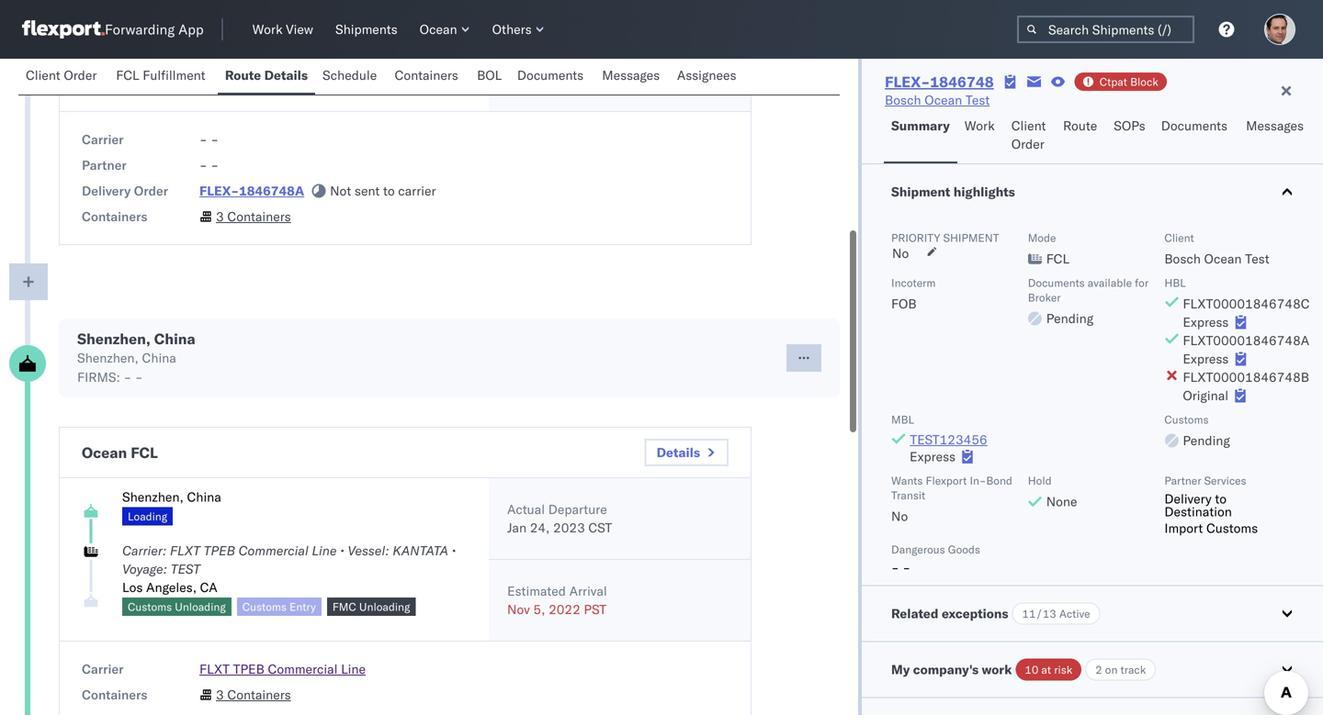 Task type: locate. For each thing, give the bounding box(es) containing it.
pending down broker
[[1047, 311, 1094, 327]]

express down test123456 button
[[910, 449, 956, 465]]

1 vertical spatial to
[[1215, 491, 1227, 507]]

client order for the bottom client order button
[[1012, 118, 1046, 152]]

work
[[982, 662, 1012, 678]]

1 vertical spatial flex-
[[199, 183, 239, 199]]

1 vertical spatial express
[[1183, 351, 1229, 367]]

fcl fulfillment
[[116, 67, 206, 83]]

flxt tpeb commercial line
[[199, 662, 366, 678]]

2 - - from the top
[[199, 157, 219, 173]]

ocean button
[[412, 17, 478, 41]]

2 unloading from the left
[[359, 601, 410, 614]]

client up hbl
[[1165, 231, 1195, 245]]

2 vertical spatial delivery
[[1165, 491, 1212, 507]]

1 vertical spatial bosch
[[1165, 251, 1201, 267]]

0 vertical spatial flex-
[[885, 73, 930, 91]]

fcl for fcl
[[1047, 251, 1070, 267]]

to inside partner services delivery to destination import customs dangerous goods - -
[[1215, 491, 1227, 507]]

0 vertical spatial to
[[383, 183, 395, 199]]

client order for client order button to the top
[[26, 67, 97, 83]]

pending up services in the right bottom of the page
[[1183, 433, 1231, 449]]

0 vertical spatial - -
[[199, 131, 219, 148]]

flxt
[[170, 543, 200, 559], [199, 662, 230, 678]]

related
[[892, 606, 939, 622]]

documents button down others button
[[510, 59, 595, 95]]

0 vertical spatial client
[[26, 67, 60, 83]]

loading up the carrier:
[[128, 510, 167, 524]]

express for flxt00001846748a
[[1183, 351, 1229, 367]]

1 - - from the top
[[199, 131, 219, 148]]

3 containers
[[216, 209, 291, 225], [216, 687, 291, 704]]

1 vertical spatial details
[[657, 445, 700, 461]]

1 horizontal spatial client
[[1012, 118, 1046, 134]]

route button
[[1056, 109, 1107, 164]]

2 horizontal spatial delivery
[[1165, 491, 1212, 507]]

customs left entry
[[242, 601, 287, 614]]

carrier down "los" in the bottom of the page
[[82, 662, 124, 678]]

my company's work
[[892, 662, 1012, 678]]

assignees button
[[670, 59, 747, 95]]

• right kantata
[[452, 543, 456, 559]]

3 containers down flex-1846748a
[[216, 209, 291, 225]]

incoterm
[[892, 276, 936, 290]]

0 vertical spatial pending
[[1047, 311, 1094, 327]]

1 horizontal spatial messages button
[[1239, 109, 1314, 164]]

0 vertical spatial line
[[312, 543, 337, 559]]

1846748
[[930, 73, 994, 91]]

1 vertical spatial 3 containers
[[216, 687, 291, 704]]

tpeb up ca
[[204, 543, 235, 559]]

bosch up hbl
[[1165, 251, 1201, 267]]

0 vertical spatial express
[[1183, 314, 1229, 330]]

client right work button
[[1012, 118, 1046, 134]]

details
[[264, 67, 308, 83], [657, 445, 700, 461]]

1 horizontal spatial test
[[1246, 251, 1270, 267]]

documents up broker
[[1028, 276, 1085, 290]]

work for work
[[965, 118, 995, 134]]

customs unloading
[[128, 601, 226, 614]]

1 horizontal spatial delivery
[[507, 53, 555, 69]]

flex- for 1846748a
[[199, 183, 239, 199]]

loading down forwarding app
[[128, 70, 167, 84]]

1 vertical spatial messages
[[1246, 118, 1304, 134]]

1 vertical spatial work
[[965, 118, 995, 134]]

route for route details
[[225, 67, 261, 83]]

2 horizontal spatial documents
[[1161, 118, 1228, 134]]

active
[[1060, 608, 1091, 621]]

customs for customs entry
[[242, 601, 287, 614]]

summary button
[[884, 109, 957, 164]]

0 vertical spatial details
[[264, 67, 308, 83]]

2 horizontal spatial client
[[1165, 231, 1195, 245]]

others button
[[485, 17, 552, 41]]

0 vertical spatial commercial
[[239, 543, 309, 559]]

0 horizontal spatial unloading
[[175, 601, 226, 614]]

1 carrier from the top
[[82, 131, 124, 148]]

client
[[26, 67, 60, 83], [1012, 118, 1046, 134], [1165, 231, 1195, 245]]

customs down destination
[[1207, 521, 1258, 537]]

1 horizontal spatial work
[[965, 118, 995, 134]]

0 horizontal spatial route
[[225, 67, 261, 83]]

11/13 active
[[1022, 608, 1091, 621]]

0 horizontal spatial line
[[312, 543, 337, 559]]

fmc
[[333, 601, 356, 614]]

partner inside partner services delivery to destination import customs dangerous goods - -
[[1165, 474, 1202, 488]]

•
[[340, 543, 344, 559], [452, 543, 456, 559]]

0 horizontal spatial messages button
[[595, 59, 670, 95]]

in-
[[970, 474, 987, 488]]

view
[[286, 21, 313, 37]]

line left vessel:
[[312, 543, 337, 559]]

commercial up customs entry
[[239, 543, 309, 559]]

fcl inside button
[[116, 67, 139, 83]]

0 horizontal spatial details
[[264, 67, 308, 83]]

not
[[330, 183, 351, 199]]

bol button
[[470, 59, 510, 95]]

0 vertical spatial test
[[966, 92, 990, 108]]

work left view
[[252, 21, 283, 37]]

shenzhen, china loading down forwarding app
[[122, 50, 221, 84]]

0 vertical spatial 3
[[216, 209, 224, 225]]

work
[[252, 21, 283, 37], [965, 118, 995, 134]]

delivery inside delivery multiple dates
[[507, 53, 555, 69]]

work inside button
[[965, 118, 995, 134]]

shenzhen, china shenzhen, china firms: - -
[[77, 330, 196, 386]]

ocean
[[420, 21, 457, 37], [925, 92, 963, 108], [1205, 251, 1242, 267], [82, 444, 127, 462]]

estimated arrival nov 5, 2022 pst
[[507, 584, 607, 618]]

0 horizontal spatial bosch
[[885, 92, 921, 108]]

shenzhen,
[[122, 50, 184, 66], [77, 330, 151, 348], [77, 350, 139, 366], [122, 489, 184, 506]]

shenzhen, china loading
[[122, 50, 221, 84], [122, 489, 221, 524]]

test123456
[[910, 432, 988, 448]]

test down 1846748
[[966, 92, 990, 108]]

delivery for delivery multiple dates
[[507, 53, 555, 69]]

1 horizontal spatial order
[[134, 183, 168, 199]]

route down the 'work view' link
[[225, 67, 261, 83]]

flxt down customs unloading
[[199, 662, 230, 678]]

bosch up 'summary'
[[885, 92, 921, 108]]

actual
[[507, 502, 545, 518]]

3 down flxt tpeb commercial line link
[[216, 687, 224, 704]]

documents available for broker
[[1028, 276, 1149, 305]]

bosch
[[885, 92, 921, 108], [1165, 251, 1201, 267]]

multiple
[[507, 72, 555, 88]]

0 horizontal spatial order
[[64, 67, 97, 83]]

partner for partner services delivery to destination import customs dangerous goods - -
[[1165, 474, 1202, 488]]

commercial inside carrier: flxt tpeb commercial line • vessel: kantata • voyage: test
[[239, 543, 309, 559]]

no down transit
[[892, 509, 908, 525]]

delivery inside partner services delivery to destination import customs dangerous goods - -
[[1165, 491, 1212, 507]]

none
[[1047, 494, 1078, 510]]

at
[[1042, 664, 1052, 677]]

0 vertical spatial order
[[64, 67, 97, 83]]

1 horizontal spatial details
[[657, 445, 700, 461]]

commercial down entry
[[268, 662, 338, 678]]

fcl fulfillment button
[[109, 59, 218, 95]]

pending
[[1047, 311, 1094, 327], [1183, 433, 1231, 449]]

client order button up highlights
[[1004, 109, 1056, 164]]

0 vertical spatial partner
[[82, 157, 127, 173]]

shipments link
[[328, 17, 405, 41]]

1 vertical spatial documents button
[[1154, 109, 1239, 164]]

angeles,
[[146, 580, 197, 596]]

flxt00001846748c
[[1183, 296, 1310, 312]]

1 vertical spatial documents
[[1161, 118, 1228, 134]]

documents down others button
[[517, 67, 584, 83]]

flxt up test
[[170, 543, 200, 559]]

wants flexport in-bond transit no
[[892, 474, 1013, 525]]

work for work view
[[252, 21, 283, 37]]

0 vertical spatial shenzhen, china loading
[[122, 50, 221, 84]]

documents button
[[510, 59, 595, 95], [1154, 109, 1239, 164]]

delivery multiple dates
[[507, 53, 591, 88]]

no inside the wants flexport in-bond transit no
[[892, 509, 908, 525]]

ocean up containers button
[[420, 21, 457, 37]]

1 vertical spatial loading
[[128, 510, 167, 524]]

to
[[383, 183, 395, 199], [1215, 491, 1227, 507]]

flexport. image
[[22, 20, 105, 39]]

1 horizontal spatial pending
[[1183, 433, 1231, 449]]

route
[[225, 67, 261, 83], [1063, 118, 1098, 134]]

client order right work button
[[1012, 118, 1046, 152]]

ca
[[200, 580, 218, 596]]

1 vertical spatial fcl
[[1047, 251, 1070, 267]]

express
[[1183, 314, 1229, 330], [1183, 351, 1229, 367], [910, 449, 956, 465]]

unloading down ca
[[175, 601, 226, 614]]

0 vertical spatial 3 containers
[[216, 209, 291, 225]]

1 vertical spatial pending
[[1183, 433, 1231, 449]]

2 carrier from the top
[[82, 662, 124, 678]]

client order
[[26, 67, 97, 83], [1012, 118, 1046, 152]]

0 vertical spatial documents button
[[510, 59, 595, 95]]

1 vertical spatial 3
[[216, 687, 224, 704]]

partner up delivery order
[[82, 157, 127, 173]]

customs for customs unloading
[[128, 601, 172, 614]]

0 vertical spatial delivery
[[507, 53, 555, 69]]

client order button down flexport. image
[[18, 59, 109, 95]]

1 shenzhen, china loading from the top
[[122, 50, 221, 84]]

documents button right sops
[[1154, 109, 1239, 164]]

containers inside button
[[395, 67, 458, 83]]

firms:
[[77, 369, 120, 386]]

1 vertical spatial client order
[[1012, 118, 1046, 152]]

3 containers down flxt tpeb commercial line
[[216, 687, 291, 704]]

bosch ocean test
[[885, 92, 990, 108]]

los
[[122, 580, 143, 596]]

arrival
[[569, 584, 607, 600]]

schedule button
[[315, 59, 387, 95]]

1 vertical spatial carrier
[[82, 662, 124, 678]]

0 horizontal spatial pending
[[1047, 311, 1094, 327]]

0 vertical spatial work
[[252, 21, 283, 37]]

1 horizontal spatial •
[[452, 543, 456, 559]]

carrier
[[398, 183, 436, 199]]

work down 1846748
[[965, 118, 995, 134]]

carrier for containers
[[82, 662, 124, 678]]

carrier: flxt tpeb commercial line • vessel: kantata • voyage: test
[[122, 543, 456, 578]]

unloading for fmc unloading
[[359, 601, 410, 614]]

0 horizontal spatial to
[[383, 183, 395, 199]]

2022
[[549, 602, 581, 618]]

1 horizontal spatial partner
[[1165, 474, 1202, 488]]

on
[[1105, 664, 1118, 677]]

customs down "original"
[[1165, 413, 1209, 427]]

1 unloading from the left
[[175, 601, 226, 614]]

shenzhen, china loading up the carrier:
[[122, 489, 221, 524]]

carrier up delivery order
[[82, 131, 124, 148]]

0 vertical spatial tpeb
[[204, 543, 235, 559]]

2 loading from the top
[[128, 510, 167, 524]]

1 horizontal spatial unloading
[[359, 601, 410, 614]]

0 horizontal spatial delivery
[[82, 183, 131, 199]]

1 horizontal spatial messages
[[1246, 118, 1304, 134]]

line
[[312, 543, 337, 559], [341, 662, 366, 678]]

2 vertical spatial client
[[1165, 231, 1195, 245]]

partner up destination
[[1165, 474, 1202, 488]]

1 horizontal spatial documents
[[1028, 276, 1085, 290]]

broker
[[1028, 291, 1061, 305]]

documents right sops
[[1161, 118, 1228, 134]]

no
[[892, 245, 909, 261], [892, 509, 908, 525]]

line down fmc
[[341, 662, 366, 678]]

services
[[1205, 474, 1247, 488]]

hold
[[1028, 474, 1052, 488]]

1 3 containers from the top
[[216, 209, 291, 225]]

messages for the left messages button
[[602, 67, 660, 83]]

0 horizontal spatial client order button
[[18, 59, 109, 95]]

1 vertical spatial no
[[892, 509, 908, 525]]

10 at risk
[[1025, 664, 1073, 677]]

to down services in the right bottom of the page
[[1215, 491, 1227, 507]]

0 vertical spatial messages button
[[595, 59, 670, 95]]

test up the flxt00001846748c
[[1246, 251, 1270, 267]]

express up flxt00001846748a
[[1183, 314, 1229, 330]]

1 vertical spatial flxt
[[199, 662, 230, 678]]

2 vertical spatial order
[[134, 183, 168, 199]]

shipment highlights button
[[862, 165, 1323, 220]]

route for route
[[1063, 118, 1098, 134]]

wants
[[892, 474, 923, 488]]

route left sops
[[1063, 118, 1098, 134]]

china
[[187, 50, 221, 66], [154, 330, 196, 348], [142, 350, 176, 366], [187, 489, 221, 506]]

0 vertical spatial bosch
[[885, 92, 921, 108]]

1 vertical spatial test
[[1246, 251, 1270, 267]]

3 down flex-1846748a
[[216, 209, 224, 225]]

unloading right fmc
[[359, 601, 410, 614]]

1 vertical spatial - -
[[199, 157, 219, 173]]

client down flexport. image
[[26, 67, 60, 83]]

0 horizontal spatial test
[[966, 92, 990, 108]]

block
[[1131, 75, 1159, 89]]

jan
[[507, 520, 527, 536]]

0 vertical spatial documents
[[517, 67, 584, 83]]

1 vertical spatial order
[[1012, 136, 1045, 152]]

client order down flexport. image
[[26, 67, 97, 83]]

1 horizontal spatial client order
[[1012, 118, 1046, 152]]

schedule
[[323, 67, 377, 83]]

no down the priority at the right of the page
[[892, 245, 909, 261]]

ocean up the flxt00001846748c
[[1205, 251, 1242, 267]]

1 horizontal spatial route
[[1063, 118, 1098, 134]]

1 vertical spatial line
[[341, 662, 366, 678]]

10
[[1025, 664, 1039, 677]]

0 vertical spatial messages
[[602, 67, 660, 83]]

0 horizontal spatial client order
[[26, 67, 97, 83]]

details inside details button
[[657, 445, 700, 461]]

express up "original"
[[1183, 351, 1229, 367]]

0 horizontal spatial •
[[340, 543, 344, 559]]

2 3 containers from the top
[[216, 687, 291, 704]]

0 vertical spatial route
[[225, 67, 261, 83]]

commercial
[[239, 543, 309, 559], [268, 662, 338, 678]]

0 horizontal spatial flex-
[[199, 183, 239, 199]]

0 vertical spatial fcl
[[116, 67, 139, 83]]

highlights
[[954, 184, 1015, 200]]

1 vertical spatial tpeb
[[233, 662, 265, 678]]

customs down "los" in the bottom of the page
[[128, 601, 172, 614]]

1 vertical spatial shenzhen, china loading
[[122, 489, 221, 524]]

0 vertical spatial loading
[[128, 70, 167, 84]]

• left vessel:
[[340, 543, 344, 559]]

tpeb down customs entry
[[233, 662, 265, 678]]

carrier
[[82, 131, 124, 148], [82, 662, 124, 678]]

customs
[[1165, 413, 1209, 427], [1207, 521, 1258, 537], [128, 601, 172, 614], [242, 601, 287, 614]]

to right sent
[[383, 183, 395, 199]]

1 vertical spatial client order button
[[1004, 109, 1056, 164]]

0 horizontal spatial work
[[252, 21, 283, 37]]

1 horizontal spatial flex-
[[885, 73, 930, 91]]

0 vertical spatial client order
[[26, 67, 97, 83]]



Task type: describe. For each thing, give the bounding box(es) containing it.
2 vertical spatial express
[[910, 449, 956, 465]]

los angeles, ca
[[122, 580, 218, 596]]

2 vertical spatial fcl
[[131, 444, 158, 462]]

delivery order
[[82, 183, 168, 199]]

goods
[[948, 543, 981, 557]]

departure
[[548, 502, 607, 518]]

others
[[492, 21, 532, 37]]

destination
[[1165, 504, 1232, 520]]

hbl
[[1165, 276, 1186, 290]]

1 horizontal spatial documents button
[[1154, 109, 1239, 164]]

ocean inside button
[[420, 21, 457, 37]]

tpeb inside carrier: flxt tpeb commercial line • vessel: kantata • voyage: test
[[204, 543, 235, 559]]

mbl
[[892, 413, 915, 427]]

pst
[[584, 602, 607, 618]]

test inside bosch ocean test link
[[966, 92, 990, 108]]

nov
[[507, 602, 530, 618]]

flxt00001846748b
[[1183, 369, 1310, 386]]

for
[[1135, 276, 1149, 290]]

flex- for 1846748
[[885, 73, 930, 91]]

details button
[[645, 439, 729, 467]]

flex-1846748a
[[199, 183, 304, 199]]

sent
[[355, 183, 380, 199]]

dangerous
[[892, 543, 945, 557]]

1 loading from the top
[[128, 70, 167, 84]]

2 on track
[[1096, 664, 1146, 677]]

express for flxt00001846748c
[[1183, 314, 1229, 330]]

not sent to carrier
[[330, 183, 436, 199]]

track
[[1121, 664, 1146, 677]]

test inside client bosch ocean test incoterm fob
[[1246, 251, 1270, 267]]

available
[[1088, 276, 1132, 290]]

1 horizontal spatial line
[[341, 662, 366, 678]]

1 vertical spatial commercial
[[268, 662, 338, 678]]

0 vertical spatial no
[[892, 245, 909, 261]]

mode
[[1028, 231, 1056, 245]]

voyage:
[[122, 562, 167, 578]]

2 shenzhen, china loading from the top
[[122, 489, 221, 524]]

bol
[[477, 67, 502, 83]]

2 horizontal spatial order
[[1012, 136, 1045, 152]]

bosch inside client bosch ocean test incoterm fob
[[1165, 251, 1201, 267]]

summary
[[892, 118, 950, 134]]

documents inside documents available for broker
[[1028, 276, 1085, 290]]

details inside route details button
[[264, 67, 308, 83]]

client inside client bosch ocean test incoterm fob
[[1165, 231, 1195, 245]]

carrier:
[[122, 543, 167, 559]]

1 • from the left
[[340, 543, 344, 559]]

risk
[[1054, 664, 1073, 677]]

flxt inside carrier: flxt tpeb commercial line • vessel: kantata • voyage: test
[[170, 543, 200, 559]]

actual departure jan 24, 2023 cst
[[507, 502, 612, 536]]

ocean down flex-1846748
[[925, 92, 963, 108]]

unloading for customs unloading
[[175, 601, 226, 614]]

2023
[[553, 520, 585, 536]]

ocean fcl
[[82, 444, 158, 462]]

flxt tpeb commercial line link
[[199, 662, 366, 678]]

estimated
[[507, 584, 566, 600]]

client bosch ocean test incoterm fob
[[892, 231, 1270, 312]]

11/13
[[1022, 608, 1057, 621]]

ctpat
[[1100, 75, 1128, 89]]

line inside carrier: flxt tpeb commercial line • vessel: kantata • voyage: test
[[312, 543, 337, 559]]

my
[[892, 662, 910, 678]]

fob
[[892, 296, 917, 312]]

messages for rightmost messages button
[[1246, 118, 1304, 134]]

shipment
[[892, 184, 951, 200]]

vessel:
[[348, 543, 389, 559]]

test123456 button
[[910, 432, 988, 448]]

ocean down firms:
[[82, 444, 127, 462]]

ctpat block
[[1100, 75, 1159, 89]]

- - for partner
[[199, 157, 219, 173]]

flxt00001846748a
[[1183, 333, 1310, 349]]

partner for partner
[[82, 157, 127, 173]]

flex-1846748 link
[[885, 73, 994, 91]]

company's
[[913, 662, 979, 678]]

containers button
[[387, 59, 470, 95]]

flexport
[[926, 474, 967, 488]]

dates
[[559, 72, 591, 88]]

shipment
[[944, 231, 999, 245]]

ocean inside client bosch ocean test incoterm fob
[[1205, 251, 1242, 267]]

test
[[171, 562, 200, 578]]

cst
[[589, 520, 612, 536]]

delivery for delivery order
[[82, 183, 131, 199]]

sops
[[1114, 118, 1146, 134]]

0 horizontal spatial documents button
[[510, 59, 595, 95]]

fcl for fcl fulfillment
[[116, 67, 139, 83]]

forwarding app link
[[22, 20, 204, 39]]

0 horizontal spatial client
[[26, 67, 60, 83]]

customs entry
[[242, 601, 316, 614]]

pending for customs
[[1183, 433, 1231, 449]]

1 vertical spatial client
[[1012, 118, 1046, 134]]

forwarding app
[[105, 21, 204, 38]]

forwarding
[[105, 21, 175, 38]]

Search Shipments (/) text field
[[1017, 16, 1195, 43]]

related exceptions
[[892, 606, 1009, 622]]

2 3 from the top
[[216, 687, 224, 704]]

1846748a
[[239, 183, 304, 199]]

bond
[[987, 474, 1013, 488]]

bosch inside bosch ocean test link
[[885, 92, 921, 108]]

shipments
[[335, 21, 398, 37]]

carrier for partner
[[82, 131, 124, 148]]

fulfillment
[[143, 67, 206, 83]]

fmc unloading
[[333, 601, 410, 614]]

customs for customs
[[1165, 413, 1209, 427]]

assignees
[[677, 67, 737, 83]]

partner services delivery to destination import customs dangerous goods - -
[[892, 474, 1258, 576]]

customs inside partner services delivery to destination import customs dangerous goods - -
[[1207, 521, 1258, 537]]

2 • from the left
[[452, 543, 456, 559]]

- - for carrier
[[199, 131, 219, 148]]

0 vertical spatial client order button
[[18, 59, 109, 95]]

app
[[178, 21, 204, 38]]

pending for documents available for broker
[[1047, 311, 1094, 327]]

priority shipment
[[892, 231, 999, 245]]

entry
[[290, 601, 316, 614]]

0 horizontal spatial documents
[[517, 67, 584, 83]]

1 3 from the top
[[216, 209, 224, 225]]



Task type: vqa. For each thing, say whether or not it's contained in the screenshot.
(Ocean within (Ocean Final Delivery) Schedule delay: Amazon - Pending Client FBA Information To be used when FBA booking details (including FBA ID, Amazon Reference ID, and/or carton and pallet labels) are missing. This is required for FBA delivery.
no



